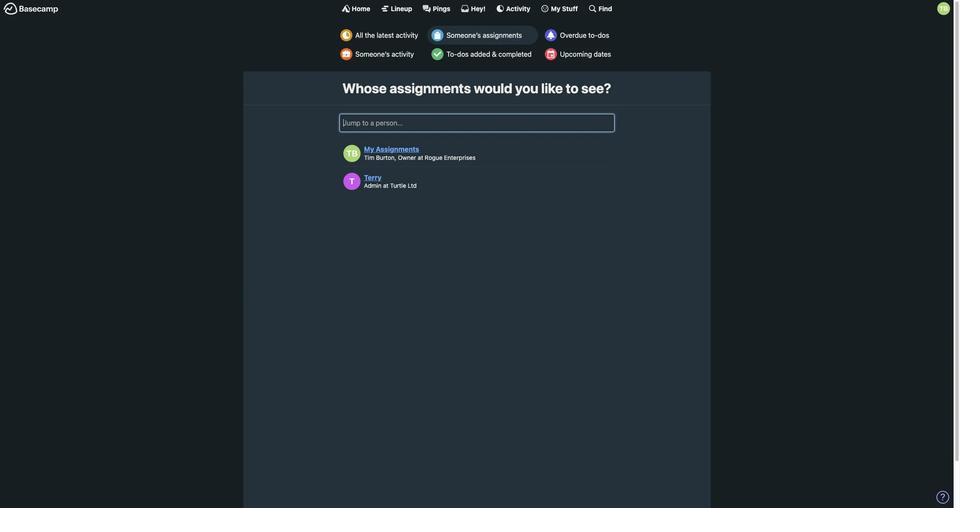 Task type: describe. For each thing, give the bounding box(es) containing it.
at inside my assignments tim burton,        owner at rogue enterprises
[[418, 154, 423, 161]]

Jump to a person… text field
[[339, 114, 614, 132]]

overdue to-dos
[[560, 31, 609, 39]]

whose
[[342, 80, 387, 96]]

overdue
[[560, 31, 587, 39]]

home
[[352, 5, 370, 12]]

burton,
[[376, 154, 396, 161]]

my stuff button
[[541, 4, 578, 13]]

all the latest activity link
[[336, 26, 425, 45]]

terry, admin at turtle ltd image
[[343, 173, 361, 190]]

activity report image
[[340, 29, 352, 41]]

pings
[[433, 5, 450, 12]]

terry
[[364, 174, 382, 181]]

&
[[492, 50, 497, 58]]

assignment image
[[432, 29, 444, 41]]

upcoming
[[560, 50, 592, 58]]

at inside terry admin at turtle ltd
[[383, 182, 389, 189]]

assignments for whose
[[390, 80, 471, 96]]

0 vertical spatial dos
[[598, 31, 609, 39]]

stuff
[[562, 5, 578, 12]]

overdue to-dos link
[[541, 26, 618, 45]]

1 vertical spatial activity
[[392, 50, 414, 58]]

todo image
[[432, 48, 444, 60]]

would
[[474, 80, 512, 96]]

find button
[[588, 4, 612, 13]]

you
[[515, 80, 538, 96]]

tim
[[364, 154, 374, 161]]

to-dos added & completed link
[[427, 45, 538, 64]]

terry admin at turtle ltd
[[364, 174, 417, 189]]

whose assignments would you like to see?
[[342, 80, 611, 96]]

someone's activity link
[[336, 45, 425, 64]]

my assignments tim burton,        owner at rogue enterprises
[[364, 145, 476, 161]]

reports image
[[545, 29, 557, 41]]

admin
[[364, 182, 382, 189]]

lineup
[[391, 5, 412, 12]]

hey! button
[[461, 4, 486, 13]]

list box containing my assignments
[[339, 141, 614, 194]]

added
[[471, 50, 490, 58]]

upcoming dates link
[[541, 45, 618, 64]]

someone's for someone's assignments
[[447, 31, 481, 39]]

all
[[355, 31, 363, 39]]

my for my stuff
[[551, 5, 561, 12]]



Task type: vqa. For each thing, say whether or not it's contained in the screenshot.
Nothing's
no



Task type: locate. For each thing, give the bounding box(es) containing it.
someone's activity
[[355, 50, 414, 58]]

activity link
[[496, 4, 530, 13]]

my up tim
[[364, 145, 374, 153]]

0 horizontal spatial at
[[383, 182, 389, 189]]

completed
[[499, 50, 532, 58]]

1 vertical spatial at
[[383, 182, 389, 189]]

0 vertical spatial someone's
[[447, 31, 481, 39]]

0 vertical spatial activity
[[396, 31, 418, 39]]

activity
[[396, 31, 418, 39], [392, 50, 414, 58]]

my stuff
[[551, 5, 578, 12]]

1 horizontal spatial someone's
[[447, 31, 481, 39]]

1 vertical spatial someone's
[[355, 50, 390, 58]]

my left stuff at top
[[551, 5, 561, 12]]

someone's assignments
[[447, 31, 522, 39]]

schedule image
[[545, 48, 557, 60]]

0 horizontal spatial dos
[[457, 50, 469, 58]]

upcoming dates
[[560, 50, 611, 58]]

at
[[418, 154, 423, 161], [383, 182, 389, 189]]

1 horizontal spatial my
[[551, 5, 561, 12]]

main element
[[0, 0, 954, 17]]

someone's down the
[[355, 50, 390, 58]]

my inside my assignments tim burton,        owner at rogue enterprises
[[364, 145, 374, 153]]

pings button
[[423, 4, 450, 13]]

to
[[566, 80, 579, 96]]

dos left added at the top
[[457, 50, 469, 58]]

1 vertical spatial assignments
[[390, 80, 471, 96]]

assignments down todo icon
[[390, 80, 471, 96]]

ltd
[[408, 182, 417, 189]]

1 horizontal spatial assignments
[[483, 31, 522, 39]]

activity right latest
[[396, 31, 418, 39]]

rogue
[[425, 154, 443, 161]]

dos up "dates" on the right top of the page
[[598, 31, 609, 39]]

at left rogue at the left of page
[[418, 154, 423, 161]]

enterprises
[[444, 154, 476, 161]]

1 horizontal spatial at
[[418, 154, 423, 161]]

list box
[[339, 141, 614, 194]]

someone's up the to-
[[447, 31, 481, 39]]

my
[[551, 5, 561, 12], [364, 145, 374, 153]]

activity down all the latest activity
[[392, 50, 414, 58]]

find
[[599, 5, 612, 12]]

home link
[[342, 4, 370, 13]]

the
[[365, 31, 375, 39]]

0 horizontal spatial someone's
[[355, 50, 390, 58]]

someone's for someone's activity
[[355, 50, 390, 58]]

0 horizontal spatial assignments
[[390, 80, 471, 96]]

see?
[[581, 80, 611, 96]]

0 horizontal spatial my
[[364, 145, 374, 153]]

0 vertical spatial assignments
[[483, 31, 522, 39]]

to-
[[447, 50, 457, 58]]

lineup link
[[381, 4, 412, 13]]

to-
[[588, 31, 598, 39]]

dates
[[594, 50, 611, 58]]

turtle
[[390, 182, 406, 189]]

someone's assignments link
[[427, 26, 538, 45]]

hey!
[[471, 5, 486, 12]]

person report image
[[340, 48, 352, 60]]

1 horizontal spatial dos
[[598, 31, 609, 39]]

assignments for someone's
[[483, 31, 522, 39]]

all the latest activity
[[355, 31, 418, 39]]

0 vertical spatial my
[[551, 5, 561, 12]]

assignments up &
[[483, 31, 522, 39]]

tim burton, owner at rogue enterprises image
[[343, 145, 361, 162]]

switch accounts image
[[3, 2, 58, 15]]

assignments
[[376, 145, 419, 153]]

tim burton image
[[937, 2, 950, 15]]

someone's
[[447, 31, 481, 39], [355, 50, 390, 58]]

at left turtle
[[383, 182, 389, 189]]

dos
[[598, 31, 609, 39], [457, 50, 469, 58]]

0 vertical spatial at
[[418, 154, 423, 161]]

like
[[541, 80, 563, 96]]

latest
[[377, 31, 394, 39]]

my inside popup button
[[551, 5, 561, 12]]

to-dos added & completed
[[447, 50, 532, 58]]

assignments
[[483, 31, 522, 39], [390, 80, 471, 96]]

owner
[[398, 154, 416, 161]]

1 vertical spatial dos
[[457, 50, 469, 58]]

my for my assignments tim burton,        owner at rogue enterprises
[[364, 145, 374, 153]]

1 vertical spatial my
[[364, 145, 374, 153]]

activity
[[506, 5, 530, 12]]



